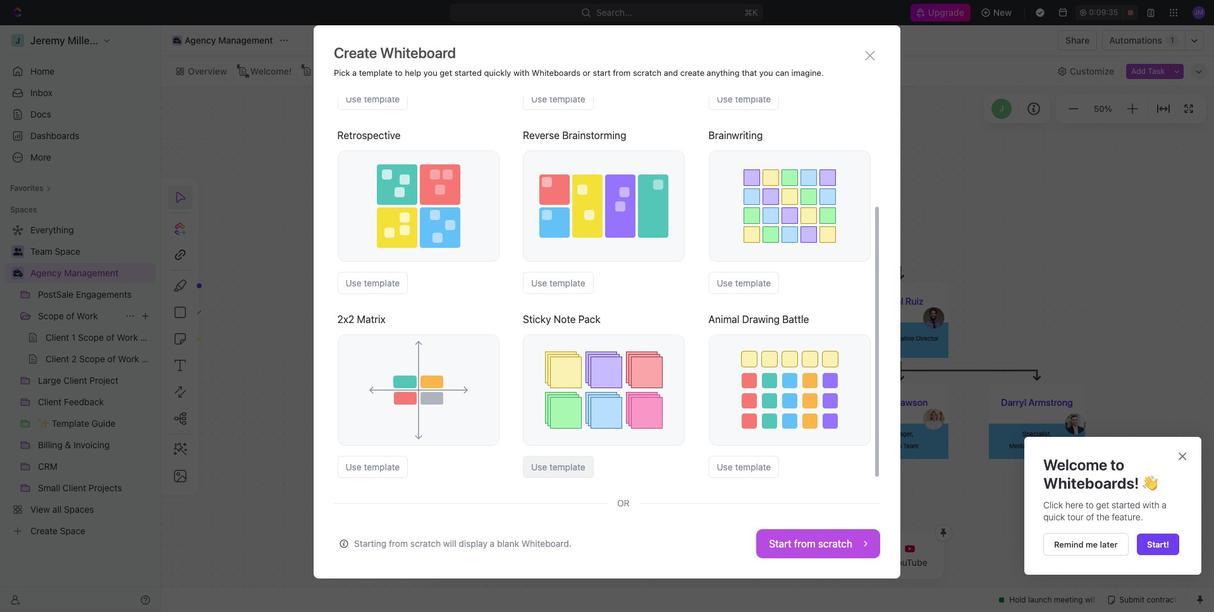 Task type: describe. For each thing, give the bounding box(es) containing it.
favorites
[[10, 183, 43, 193]]

reverse brainstorming
[[523, 130, 626, 141]]

of inside click here to get started with a quick tour of the feature.
[[1086, 512, 1094, 522]]

0 vertical spatial agency
[[185, 35, 216, 46]]

inbox link
[[5, 83, 156, 103]]

whiteboard.
[[522, 538, 572, 549]]

business time image inside agency management link
[[173, 37, 181, 44]]

whiteboard
[[380, 44, 456, 61]]

use template for brainwriting
[[717, 278, 771, 288]]

use for 2x2 matrix
[[346, 462, 362, 472]]

organizational
[[356, 65, 417, 76]]

overview link
[[185, 62, 227, 80]]

google sheets button
[[713, 536, 794, 575]]

×
[[1178, 446, 1188, 464]]

organizational chart link
[[354, 62, 443, 80]]

home
[[30, 66, 55, 77]]

⌘k
[[745, 7, 759, 18]]

process
[[498, 65, 531, 76]]

use for sticky note pack
[[531, 462, 547, 472]]

0:09:35
[[1089, 8, 1118, 17]]

customize
[[1070, 65, 1114, 76]]

will
[[443, 538, 456, 549]]

2 vertical spatial a
[[490, 538, 495, 549]]

click
[[1043, 499, 1063, 510]]

new
[[993, 7, 1012, 18]]

sticky
[[523, 314, 551, 325]]

pick a template to help you get started quickly with whiteboards or start from scratch and create anything that you can imagine.
[[334, 68, 824, 78]]

start! button
[[1137, 534, 1179, 555]]

use for retrospective
[[346, 278, 362, 288]]

google for google sheets
[[723, 557, 753, 568]]

google slides
[[809, 557, 867, 568]]

chart
[[419, 65, 443, 76]]

upgrade
[[928, 7, 964, 18]]

work
[[77, 310, 98, 321]]

sticky note pack
[[523, 314, 601, 325]]

search...
[[597, 7, 633, 18]]

upgrade link
[[910, 4, 971, 22]]

youtube
[[892, 557, 928, 568]]

starting
[[354, 538, 387, 549]]

new button
[[976, 3, 1020, 23]]

create
[[334, 44, 377, 61]]

that
[[742, 68, 757, 78]]

here
[[1065, 499, 1084, 510]]

later
[[1100, 539, 1118, 549]]

use template for animal drawing battle
[[717, 462, 771, 472]]

scope of work link
[[38, 306, 120, 326]]

0:09:35 button
[[1076, 5, 1138, 20]]

google slides button
[[799, 536, 877, 575]]

👋
[[1142, 474, 1158, 492]]

overview
[[188, 65, 227, 76]]

scope of work
[[38, 310, 98, 321]]

animal drawing battle
[[709, 314, 809, 325]]

welcome to whiteboards ! 👋
[[1043, 456, 1158, 492]]

scratch for start from scratch
[[818, 538, 852, 550]]

share
[[1066, 35, 1090, 46]]

business time image inside sidebar navigation
[[13, 269, 22, 277]]

timeline
[[555, 65, 590, 76]]

agency management link inside sidebar navigation
[[30, 263, 153, 283]]

50% button
[[1092, 101, 1115, 116]]

scope
[[38, 310, 64, 321]]

quickly
[[484, 68, 511, 78]]

and
[[664, 68, 678, 78]]

feature.
[[1112, 512, 1143, 522]]

home link
[[5, 61, 156, 82]]

dashboards link
[[5, 126, 156, 146]]

create whiteboard
[[334, 44, 456, 61]]

use template button for sticky note pack
[[523, 456, 594, 478]]

use template for retrospective
[[346, 278, 400, 288]]

start
[[769, 538, 792, 550]]

start!
[[1147, 539, 1169, 549]]

2x2 matrix
[[337, 314, 386, 325]]

start
[[593, 68, 611, 78]]

a inside click here to get started with a quick tour of the feature.
[[1162, 499, 1167, 510]]

pick
[[334, 68, 350, 78]]

to inside click here to get started with a quick tour of the feature.
[[1086, 499, 1094, 510]]

use template button for retrospective
[[337, 272, 408, 294]]

!
[[1135, 474, 1139, 492]]

anything
[[707, 68, 740, 78]]

organizational chart
[[356, 65, 443, 76]]

list
[[722, 65, 738, 76]]

brainwriting
[[709, 130, 763, 141]]

0 vertical spatial agency management link
[[169, 33, 276, 48]]

team
[[677, 65, 699, 76]]

youtube button
[[882, 536, 938, 575]]

help
[[405, 68, 421, 78]]

automations
[[1109, 35, 1162, 46]]

me
[[1086, 539, 1098, 549]]

brainstorming
[[562, 130, 626, 141]]

2 you from the left
[[759, 68, 773, 78]]

dashboards
[[30, 130, 79, 141]]

team link
[[674, 62, 699, 80]]

use template for reverse brainstorming
[[531, 278, 585, 288]]

create whiteboard dialog
[[314, 0, 901, 579]]

1 horizontal spatial agency management
[[185, 35, 273, 46]]

welcome!
[[250, 65, 292, 76]]

list link
[[720, 62, 738, 80]]

note
[[554, 314, 576, 325]]

timeline link
[[552, 62, 590, 80]]

inbox
[[30, 87, 53, 98]]

scratch for starting from scratch will display a blank whiteboard.
[[410, 538, 441, 549]]

1 horizontal spatial from
[[613, 68, 631, 78]]



Task type: locate. For each thing, give the bounding box(es) containing it.
whiteboards down welcome
[[1043, 474, 1135, 492]]

workload
[[614, 65, 653, 76]]

slides
[[841, 557, 867, 568]]

google for google slides
[[809, 557, 839, 568]]

0 horizontal spatial get
[[440, 68, 452, 78]]

0 horizontal spatial of
[[66, 310, 74, 321]]

battle
[[782, 314, 809, 325]]

get inside click here to get started with a quick tour of the feature.
[[1096, 499, 1109, 510]]

use template for sticky note pack
[[531, 462, 585, 472]]

1 vertical spatial whiteboards
[[1043, 474, 1135, 492]]

add task button
[[1126, 64, 1170, 79]]

1 vertical spatial management
[[64, 267, 119, 278]]

to inside create whiteboard dialog
[[395, 68, 403, 78]]

with
[[513, 68, 529, 78], [1143, 499, 1160, 510]]

use template button for animal drawing battle
[[709, 456, 779, 478]]

quick
[[1043, 512, 1065, 522]]

create
[[680, 68, 705, 78]]

1 vertical spatial business time image
[[13, 269, 22, 277]]

1 horizontal spatial a
[[490, 538, 495, 549]]

1 vertical spatial or
[[617, 498, 630, 509]]

customize button
[[1053, 62, 1118, 80]]

0 vertical spatial a
[[352, 68, 357, 78]]

1 horizontal spatial to
[[1086, 499, 1094, 510]]

dialog
[[1024, 437, 1202, 575]]

0 vertical spatial get
[[440, 68, 452, 78]]

agency up overview
[[185, 35, 216, 46]]

tree
[[5, 220, 156, 541]]

1 horizontal spatial whiteboards
[[1043, 474, 1135, 492]]

with inside click here to get started with a quick tour of the feature.
[[1143, 499, 1160, 510]]

task
[[1148, 66, 1165, 76]]

get right "help"
[[440, 68, 452, 78]]

2 horizontal spatial a
[[1162, 499, 1167, 510]]

with down 👋
[[1143, 499, 1160, 510]]

1 horizontal spatial started
[[1112, 499, 1140, 510]]

tree containing agency management
[[5, 220, 156, 541]]

google left sheets
[[723, 557, 753, 568]]

get inside create whiteboard dialog
[[440, 68, 452, 78]]

started up feature.
[[1112, 499, 1140, 510]]

0 vertical spatial of
[[66, 310, 74, 321]]

retrospective
[[337, 130, 401, 141]]

use template
[[346, 94, 400, 104], [531, 94, 585, 104], [717, 94, 771, 104], [346, 278, 400, 288], [531, 278, 585, 288], [717, 278, 771, 288], [346, 462, 400, 472], [531, 462, 585, 472], [717, 462, 771, 472]]

click here to get started with a quick tour of the feature.
[[1043, 499, 1169, 522]]

management up "work"
[[64, 267, 119, 278]]

scratch left and
[[633, 68, 662, 78]]

agency management up scope of work
[[30, 267, 119, 278]]

0 vertical spatial whiteboards
[[532, 68, 580, 78]]

1 horizontal spatial of
[[1086, 512, 1094, 522]]

0 vertical spatial with
[[513, 68, 529, 78]]

started
[[454, 68, 482, 78], [1112, 499, 1140, 510]]

0 vertical spatial started
[[454, 68, 482, 78]]

or
[[583, 68, 591, 78], [617, 498, 630, 509]]

can
[[775, 68, 789, 78]]

0 horizontal spatial agency
[[30, 267, 62, 278]]

the
[[1097, 512, 1110, 522]]

0 vertical spatial or
[[583, 68, 591, 78]]

with right quickly
[[513, 68, 529, 78]]

1 vertical spatial to
[[1111, 456, 1124, 474]]

1 vertical spatial agency
[[30, 267, 62, 278]]

to left "help"
[[395, 68, 403, 78]]

started left quickly
[[454, 68, 482, 78]]

0 horizontal spatial from
[[389, 538, 408, 549]]

started inside click here to get started with a quick tour of the feature.
[[1112, 499, 1140, 510]]

of left 'the'
[[1086, 512, 1094, 522]]

to right the here
[[1086, 499, 1094, 510]]

whiteboards inside welcome to whiteboards ! 👋
[[1043, 474, 1135, 492]]

0 horizontal spatial started
[[454, 68, 482, 78]]

pack
[[578, 314, 601, 325]]

1 you from the left
[[424, 68, 437, 78]]

scratch up google slides
[[818, 538, 852, 550]]

use template for 2x2 matrix
[[346, 462, 400, 472]]

you left can
[[759, 68, 773, 78]]

docs
[[30, 109, 51, 120]]

1 vertical spatial with
[[1143, 499, 1160, 510]]

× button
[[1178, 446, 1188, 464]]

agency inside sidebar navigation
[[30, 267, 62, 278]]

1 horizontal spatial scratch
[[633, 68, 662, 78]]

1 horizontal spatial agency management link
[[169, 33, 276, 48]]

a up start! button
[[1162, 499, 1167, 510]]

1
[[1171, 36, 1174, 45]]

0 vertical spatial to
[[395, 68, 403, 78]]

50%
[[1094, 104, 1112, 114]]

0 horizontal spatial to
[[395, 68, 403, 78]]

1 horizontal spatial you
[[759, 68, 773, 78]]

sheets
[[755, 557, 784, 568]]

spaces
[[10, 205, 37, 214]]

started inside create whiteboard dialog
[[454, 68, 482, 78]]

sidebar navigation
[[0, 25, 161, 612]]

from for starting from scratch will display a blank whiteboard.
[[389, 538, 408, 549]]

1 vertical spatial agency management link
[[30, 263, 153, 283]]

a left blank
[[490, 538, 495, 549]]

1 horizontal spatial business time image
[[173, 37, 181, 44]]

overall
[[466, 65, 496, 76]]

0 horizontal spatial agency management
[[30, 267, 119, 278]]

dialog containing ×
[[1024, 437, 1202, 575]]

to inside welcome to whiteboards ! 👋
[[1111, 456, 1124, 474]]

workload link
[[611, 62, 653, 80]]

of left "work"
[[66, 310, 74, 321]]

1 horizontal spatial get
[[1096, 499, 1109, 510]]

1 vertical spatial a
[[1162, 499, 1167, 510]]

to right welcome
[[1111, 456, 1124, 474]]

2 horizontal spatial from
[[794, 538, 816, 550]]

google sheets
[[723, 557, 784, 568]]

get up 'the'
[[1096, 499, 1109, 510]]

start from scratch button
[[757, 530, 880, 559]]

1 vertical spatial agency management
[[30, 267, 119, 278]]

imagine.
[[791, 68, 824, 78]]

tree inside sidebar navigation
[[5, 220, 156, 541]]

use template button for 2x2 matrix
[[337, 456, 408, 478]]

whiteboards right process
[[532, 68, 580, 78]]

1 horizontal spatial management
[[218, 35, 273, 46]]

from
[[613, 68, 631, 78], [389, 538, 408, 549], [794, 538, 816, 550]]

agency management up overview
[[185, 35, 273, 46]]

add
[[1131, 66, 1146, 76]]

whiteboards inside create whiteboard dialog
[[532, 68, 580, 78]]

use for brainwriting
[[717, 278, 733, 288]]

remind me later button
[[1043, 533, 1129, 556]]

matrix
[[357, 314, 386, 325]]

remind
[[1054, 539, 1084, 549]]

0 horizontal spatial with
[[513, 68, 529, 78]]

1 vertical spatial started
[[1112, 499, 1140, 510]]

from for start from scratch
[[794, 538, 816, 550]]

google down start from scratch
[[809, 557, 839, 568]]

2 horizontal spatial to
[[1111, 456, 1124, 474]]

0 horizontal spatial agency management link
[[30, 263, 153, 283]]

0 horizontal spatial whiteboards
[[532, 68, 580, 78]]

2 horizontal spatial scratch
[[818, 538, 852, 550]]

1 horizontal spatial agency
[[185, 35, 216, 46]]

1 vertical spatial of
[[1086, 512, 1094, 522]]

0 horizontal spatial or
[[583, 68, 591, 78]]

1 horizontal spatial with
[[1143, 499, 1160, 510]]

1 horizontal spatial or
[[617, 498, 630, 509]]

overall process
[[466, 65, 531, 76]]

scratch inside button
[[818, 538, 852, 550]]

use for reverse brainstorming
[[531, 278, 547, 288]]

google
[[723, 557, 753, 568], [809, 557, 839, 568]]

tour
[[1067, 512, 1084, 522]]

0 vertical spatial business time image
[[173, 37, 181, 44]]

agency management link up "work"
[[30, 263, 153, 283]]

0 vertical spatial agency management
[[185, 35, 273, 46]]

a right pick
[[352, 68, 357, 78]]

animal
[[709, 314, 740, 325]]

use
[[346, 94, 362, 104], [531, 94, 547, 104], [717, 94, 733, 104], [346, 278, 362, 288], [531, 278, 547, 288], [717, 278, 733, 288], [346, 462, 362, 472], [531, 462, 547, 472], [717, 462, 733, 472]]

welcome! link
[[248, 62, 292, 80]]

use template button for reverse brainstorming
[[523, 272, 594, 294]]

2 google from the left
[[809, 557, 839, 568]]

of inside the scope of work link
[[66, 310, 74, 321]]

add task
[[1131, 66, 1165, 76]]

1 google from the left
[[723, 557, 753, 568]]

you right "help"
[[424, 68, 437, 78]]

0 horizontal spatial google
[[723, 557, 753, 568]]

whiteboards
[[532, 68, 580, 78], [1043, 474, 1135, 492]]

1 vertical spatial get
[[1096, 499, 1109, 510]]

remind me later
[[1054, 539, 1118, 549]]

display
[[459, 538, 488, 549]]

0 horizontal spatial scratch
[[410, 538, 441, 549]]

agency management
[[185, 35, 273, 46], [30, 267, 119, 278]]

agency management link up overview
[[169, 33, 276, 48]]

agency management inside sidebar navigation
[[30, 267, 119, 278]]

0 horizontal spatial business time image
[[13, 269, 22, 277]]

to
[[395, 68, 403, 78], [1111, 456, 1124, 474], [1086, 499, 1094, 510]]

management up welcome! link
[[218, 35, 273, 46]]

drawing
[[742, 314, 780, 325]]

management inside tree
[[64, 267, 119, 278]]

use template button
[[337, 88, 408, 110], [523, 88, 594, 110], [709, 88, 779, 110], [337, 272, 408, 294], [523, 272, 594, 294], [709, 272, 779, 294], [337, 456, 408, 478], [523, 456, 594, 478], [709, 456, 779, 478]]

1 horizontal spatial google
[[809, 557, 839, 568]]

docs link
[[5, 104, 156, 125]]

overall process link
[[464, 62, 531, 80]]

2 vertical spatial to
[[1086, 499, 1094, 510]]

2x2
[[337, 314, 354, 325]]

0 horizontal spatial management
[[64, 267, 119, 278]]

business time image
[[173, 37, 181, 44], [13, 269, 22, 277]]

0 horizontal spatial you
[[424, 68, 437, 78]]

j
[[999, 103, 1004, 113]]

favorites button
[[5, 181, 56, 196]]

from inside button
[[794, 538, 816, 550]]

0 vertical spatial management
[[218, 35, 273, 46]]

use for animal drawing battle
[[717, 462, 733, 472]]

0 horizontal spatial a
[[352, 68, 357, 78]]

with inside create whiteboard dialog
[[513, 68, 529, 78]]

use template button for brainwriting
[[709, 272, 779, 294]]

agency up scope
[[30, 267, 62, 278]]

scratch left will
[[410, 538, 441, 549]]



Task type: vqa. For each thing, say whether or not it's contained in the screenshot.
Back
no



